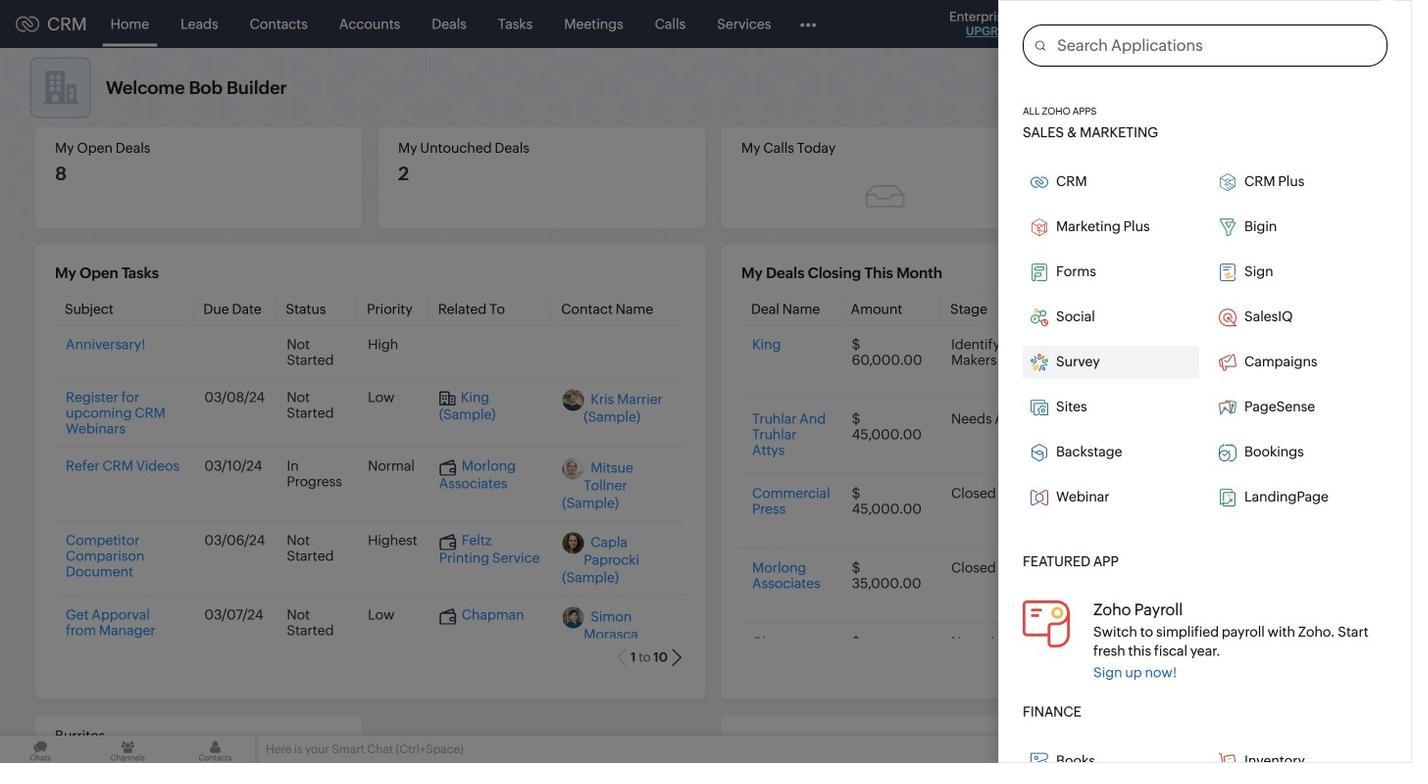 Task type: describe. For each thing, give the bounding box(es) containing it.
Search Applications text field
[[1045, 25, 1387, 66]]

contacts image
[[175, 736, 256, 764]]

logo image
[[16, 16, 39, 32]]

chats image
[[0, 736, 81, 764]]

search image
[[1127, 16, 1143, 32]]

profile image
[[1324, 8, 1355, 40]]



Task type: vqa. For each thing, say whether or not it's contained in the screenshot.
1 for Contact Name
no



Task type: locate. For each thing, give the bounding box(es) containing it.
signals element
[[1155, 0, 1192, 48]]

zoho payroll image
[[1023, 601, 1070, 648]]

channels image
[[87, 736, 168, 764]]

signals image
[[1167, 16, 1181, 32]]

profile element
[[1312, 0, 1367, 48]]

calendar image
[[1204, 16, 1221, 32]]

search element
[[1115, 0, 1155, 48]]



